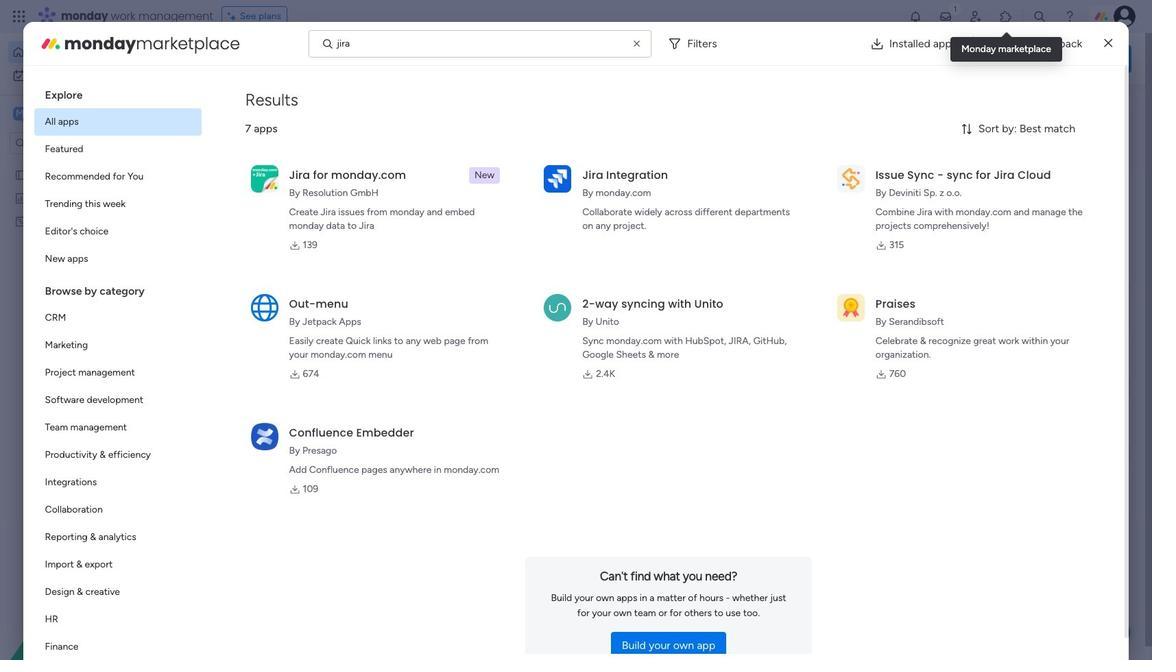 Task type: locate. For each thing, give the bounding box(es) containing it.
monday marketplace image
[[999, 10, 1013, 23]]

1 horizontal spatial lottie animation element
[[538, 33, 923, 85]]

workspace image
[[13, 106, 27, 121], [574, 556, 607, 589]]

public dashboard image
[[14, 191, 27, 204]]

1 image
[[949, 1, 961, 16]]

lottie animation image
[[538, 33, 923, 85], [0, 522, 175, 660]]

workspace image inside the workspace selection element
[[13, 106, 27, 121]]

lottie animation image for topmost lottie animation element
[[538, 33, 923, 85]]

v2 bolt switch image
[[1044, 51, 1052, 66]]

quick search results list box
[[212, 128, 893, 310]]

app logo image
[[251, 165, 278, 193], [544, 165, 571, 193], [837, 165, 865, 193], [251, 294, 278, 321], [544, 294, 571, 321], [837, 294, 865, 321], [251, 423, 278, 450]]

workspace image up public board image on the left of the page
[[13, 106, 27, 121]]

Search in workspace field
[[29, 135, 115, 151]]

workspace image left "component" image
[[574, 556, 607, 589]]

1 vertical spatial heading
[[34, 273, 201, 304]]

heading
[[34, 77, 201, 108], [34, 273, 201, 304]]

1 horizontal spatial lottie animation image
[[538, 33, 923, 85]]

component image
[[616, 576, 628, 588]]

option
[[8, 41, 167, 63], [8, 64, 167, 86], [34, 108, 201, 136], [34, 136, 201, 163], [0, 162, 175, 165], [34, 163, 201, 191], [34, 191, 201, 218], [34, 218, 201, 246], [34, 246, 201, 273], [34, 304, 201, 332], [34, 332, 201, 359], [34, 359, 201, 387], [34, 387, 201, 414], [34, 414, 201, 442], [34, 442, 201, 469], [34, 469, 201, 497], [34, 497, 201, 524], [34, 524, 201, 551], [34, 551, 201, 579], [34, 579, 201, 606], [34, 606, 201, 634], [34, 634, 201, 660]]

help center element
[[926, 393, 1132, 448]]

v2 user feedback image
[[937, 51, 947, 66]]

list box
[[34, 77, 201, 660], [0, 160, 175, 418]]

1 vertical spatial lottie animation element
[[0, 522, 175, 660]]

1 vertical spatial workspace image
[[574, 556, 607, 589]]

0 horizontal spatial lottie animation element
[[0, 522, 175, 660]]

notifications image
[[909, 10, 922, 23]]

1 vertical spatial lottie animation image
[[0, 522, 175, 660]]

lottie animation element
[[538, 33, 923, 85], [0, 522, 175, 660]]

0 vertical spatial lottie animation image
[[538, 33, 923, 85]]

0 vertical spatial heading
[[34, 77, 201, 108]]

0 horizontal spatial lottie animation image
[[0, 522, 175, 660]]

1 element
[[350, 326, 367, 343]]

select product image
[[12, 10, 26, 23]]

0 horizontal spatial workspace image
[[13, 106, 27, 121]]

0 vertical spatial workspace image
[[13, 106, 27, 121]]

1 horizontal spatial workspace image
[[574, 556, 607, 589]]



Task type: describe. For each thing, give the bounding box(es) containing it.
public board image
[[14, 168, 27, 181]]

2 heading from the top
[[34, 273, 201, 304]]

getting started element
[[926, 327, 1132, 382]]

see plans image
[[227, 9, 240, 24]]

templates image image
[[938, 104, 1119, 198]]

jacob simon image
[[1114, 5, 1136, 27]]

lottie animation image for the leftmost lottie animation element
[[0, 522, 175, 660]]

dapulse x slim image
[[1104, 35, 1113, 52]]

update feed image
[[939, 10, 953, 23]]

invite members image
[[969, 10, 983, 23]]

workspace selection element
[[13, 106, 115, 123]]

search everything image
[[1033, 10, 1047, 23]]

help image
[[1063, 10, 1077, 23]]

monday marketplace image
[[39, 33, 61, 55]]

1 heading from the top
[[34, 77, 201, 108]]

contact sales element
[[926, 459, 1132, 514]]

0 vertical spatial lottie animation element
[[538, 33, 923, 85]]



Task type: vqa. For each thing, say whether or not it's contained in the screenshot.
lottie animation element to the right's LOTTIE ANIMATION "IMAGE"
yes



